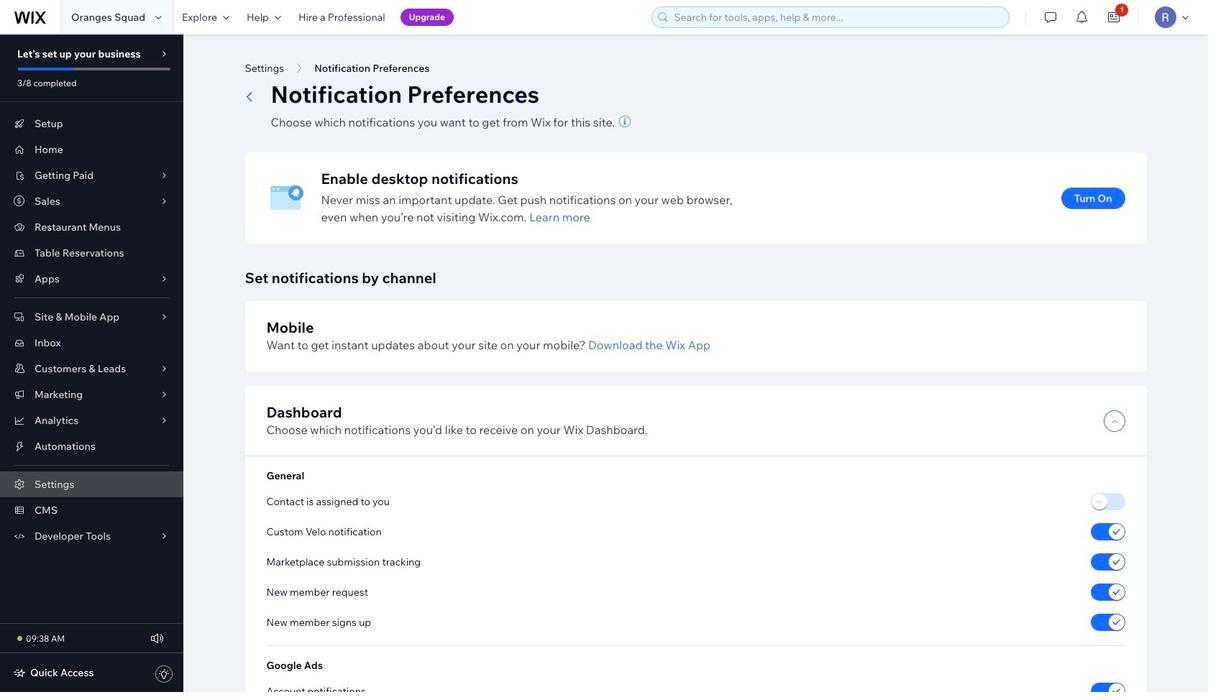 Task type: locate. For each thing, give the bounding box(es) containing it.
enable desktop notifications image
[[267, 179, 305, 218]]

Search for tools, apps, help & more... field
[[670, 7, 1005, 27]]

sidebar element
[[0, 35, 183, 693]]



Task type: vqa. For each thing, say whether or not it's contained in the screenshot.
SIDEBAR element
yes



